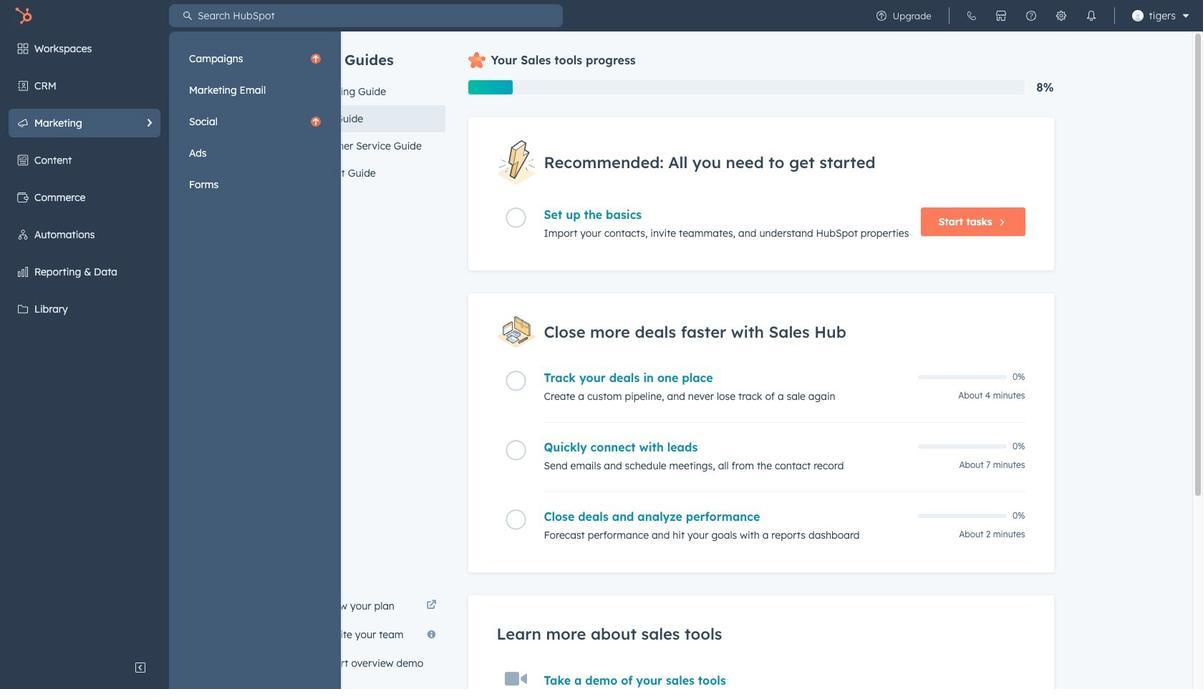 Task type: locate. For each thing, give the bounding box(es) containing it.
notifications image
[[1086, 10, 1097, 21]]

progress bar
[[468, 80, 513, 95]]

menu
[[866, 0, 1195, 32], [0, 32, 341, 690], [182, 44, 328, 199]]

link opens in a new window image
[[427, 598, 437, 615], [427, 601, 437, 612]]

user guides element
[[299, 32, 445, 187]]



Task type: vqa. For each thing, say whether or not it's contained in the screenshot.
Set for Set up the basics Import your contacts, invite teammates, and understand HubSpot properties
no



Task type: describe. For each thing, give the bounding box(es) containing it.
howard n/a image
[[1132, 10, 1144, 21]]

1 link opens in a new window image from the top
[[427, 598, 437, 615]]

Search HubSpot search field
[[192, 4, 563, 27]]

marketplaces image
[[995, 10, 1007, 21]]

help image
[[1025, 10, 1037, 21]]

2 link opens in a new window image from the top
[[427, 601, 437, 612]]

settings image
[[1055, 10, 1067, 21]]



